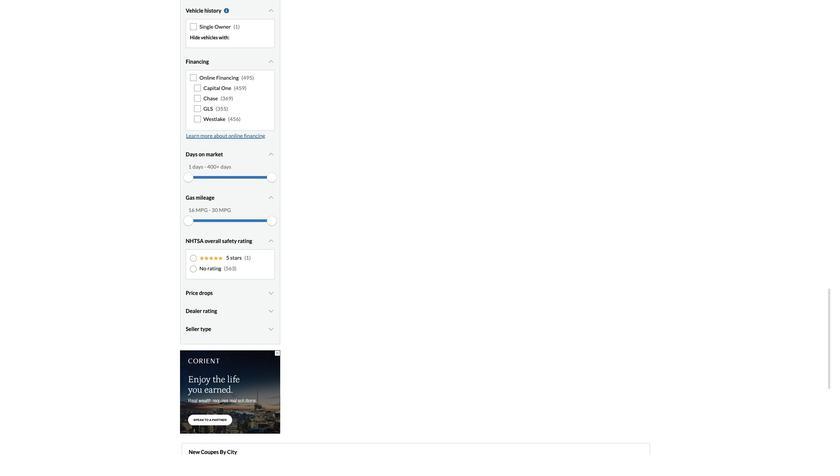 Task type: locate. For each thing, give the bounding box(es) containing it.
seller
[[186, 326, 199, 333]]

0 horizontal spatial mpg
[[196, 207, 208, 213]]

financing up one
[[216, 74, 239, 81]]

vehicle history button
[[186, 3, 275, 19]]

(459)
[[234, 85, 246, 91]]

days right '400+' on the left top of the page
[[221, 164, 231, 170]]

(1) right owner
[[233, 24, 240, 30]]

0 vertical spatial financing
[[186, 58, 209, 65]]

learn more about online financing button
[[186, 131, 265, 141]]

1 vertical spatial chevron down image
[[268, 59, 275, 64]]

mileage
[[196, 195, 214, 201]]

mpg
[[196, 207, 208, 213], [219, 207, 231, 213]]

chevron down image inside nhtsa overall safety rating dropdown button
[[268, 239, 275, 244]]

chevron down image inside price drops dropdown button
[[268, 291, 275, 296]]

chevron down image inside vehicle history "dropdown button"
[[268, 8, 275, 14]]

0 horizontal spatial financing
[[186, 58, 209, 65]]

1 horizontal spatial (1)
[[244, 255, 251, 261]]

(1)
[[233, 24, 240, 30], [244, 255, 251, 261]]

1 horizontal spatial days
[[221, 164, 231, 170]]

(369)
[[221, 95, 233, 102]]

mpg right "16"
[[196, 207, 208, 213]]

(456)
[[228, 116, 241, 122]]

2 mpg from the left
[[219, 207, 231, 213]]

westlake (456)
[[203, 116, 241, 122]]

about
[[214, 132, 227, 139]]

- left 30
[[209, 207, 211, 213]]

gls
[[203, 106, 213, 112]]

0 horizontal spatial -
[[204, 164, 206, 170]]

financing inside dropdown button
[[186, 58, 209, 65]]

chevron down image for single owner (1)
[[268, 8, 275, 14]]

single
[[199, 24, 214, 30]]

single owner (1)
[[199, 24, 240, 30]]

0 vertical spatial chevron down image
[[268, 8, 275, 14]]

westlake
[[203, 116, 225, 122]]

(495)
[[241, 74, 254, 81]]

1 vertical spatial -
[[209, 207, 211, 213]]

new
[[189, 449, 200, 456]]

1 horizontal spatial mpg
[[219, 207, 231, 213]]

5
[[226, 255, 229, 261]]

1 chevron down image from the top
[[268, 8, 275, 14]]

2 chevron down image from the top
[[268, 239, 275, 244]]

5 chevron down image from the top
[[268, 327, 275, 332]]

30
[[212, 207, 218, 213]]

-
[[204, 164, 206, 170], [209, 207, 211, 213]]

price drops button
[[186, 285, 275, 302]]

2 chevron down image from the top
[[268, 59, 275, 64]]

0 horizontal spatial days
[[193, 164, 203, 170]]

chevron down image for nhtsa overall safety rating
[[268, 239, 275, 244]]

(563)
[[224, 265, 236, 272]]

hide vehicles with:
[[190, 35, 229, 40]]

online
[[199, 74, 215, 81]]

capital
[[203, 85, 220, 91]]

1 chevron down image from the top
[[268, 152, 275, 157]]

- left '400+' on the left top of the page
[[204, 164, 206, 170]]

price
[[186, 290, 198, 297]]

rating right dealer
[[203, 308, 217, 315]]

financing
[[186, 58, 209, 65], [216, 74, 239, 81]]

1 mpg from the left
[[196, 207, 208, 213]]

with:
[[219, 35, 229, 40]]

days right 1
[[193, 164, 203, 170]]

2 vertical spatial rating
[[203, 308, 217, 315]]

nhtsa
[[186, 238, 204, 244]]

chevron down image inside days on market dropdown button
[[268, 152, 275, 157]]

on
[[199, 151, 205, 158]]

5 stars
[[226, 255, 242, 261]]

safety
[[222, 238, 237, 244]]

stars
[[230, 255, 242, 261]]

0 horizontal spatial (1)
[[233, 24, 240, 30]]

capital one (459)
[[203, 85, 246, 91]]

1 days - 400+ days
[[188, 164, 231, 170]]

4 chevron down image from the top
[[268, 309, 275, 314]]

rating
[[238, 238, 252, 244], [207, 265, 221, 272], [203, 308, 217, 315]]

1 vertical spatial (1)
[[244, 255, 251, 261]]

1 vertical spatial financing
[[216, 74, 239, 81]]

chevron down image
[[268, 152, 275, 157], [268, 239, 275, 244], [268, 291, 275, 296], [268, 309, 275, 314], [268, 327, 275, 332]]

chevron down image inside dealer rating dropdown button
[[268, 309, 275, 314]]

days
[[193, 164, 203, 170], [221, 164, 231, 170]]

chevron down image for online financing (495)
[[268, 59, 275, 64]]

rating right no
[[207, 265, 221, 272]]

- for mpg
[[209, 207, 211, 213]]

16 mpg - 30 mpg
[[188, 207, 231, 213]]

coupes
[[201, 449, 219, 456]]

chevron down image inside gas mileage dropdown button
[[268, 195, 275, 201]]

3 chevron down image from the top
[[268, 291, 275, 296]]

chevron down image for seller type
[[268, 327, 275, 332]]

0 vertical spatial rating
[[238, 238, 252, 244]]

gas mileage button
[[186, 190, 275, 206]]

mpg right 30
[[219, 207, 231, 213]]

owner
[[215, 24, 231, 30]]

chevron down image inside seller type dropdown button
[[268, 327, 275, 332]]

2 vertical spatial chevron down image
[[268, 195, 275, 201]]

learn
[[186, 132, 199, 139]]

financing up online
[[186, 58, 209, 65]]

rating inside dealer rating dropdown button
[[203, 308, 217, 315]]

rating right safety
[[238, 238, 252, 244]]

days on market
[[186, 151, 223, 158]]

0 vertical spatial -
[[204, 164, 206, 170]]

type
[[200, 326, 211, 333]]

rating for dealer rating
[[203, 308, 217, 315]]

financing button
[[186, 53, 275, 70]]

(1) right the "stars" on the left bottom of page
[[244, 255, 251, 261]]

chevron down image inside financing dropdown button
[[268, 59, 275, 64]]

1 vertical spatial rating
[[207, 265, 221, 272]]

hide
[[190, 35, 200, 40]]

dealer rating
[[186, 308, 217, 315]]

chevron down image
[[268, 8, 275, 14], [268, 59, 275, 64], [268, 195, 275, 201]]

3 chevron down image from the top
[[268, 195, 275, 201]]

1 horizontal spatial -
[[209, 207, 211, 213]]

rating for no rating (563)
[[207, 265, 221, 272]]



Task type: vqa. For each thing, say whether or not it's contained in the screenshot.
in related to Best Car Lease Deals in January 2024
no



Task type: describe. For each thing, give the bounding box(es) containing it.
chase
[[203, 95, 218, 102]]

drops
[[199, 290, 213, 297]]

chevron down image for days on market
[[268, 152, 275, 157]]

financing
[[244, 132, 265, 139]]

rating inside nhtsa overall safety rating dropdown button
[[238, 238, 252, 244]]

gas mileage
[[186, 195, 214, 201]]

dealer rating button
[[186, 303, 275, 320]]

1 days from the left
[[193, 164, 203, 170]]

no
[[199, 265, 206, 272]]

history
[[204, 8, 221, 14]]

16
[[188, 207, 195, 213]]

vehicle
[[186, 8, 203, 14]]

vehicles
[[201, 35, 218, 40]]

chevron down image for dealer rating
[[268, 309, 275, 314]]

(355)
[[216, 106, 228, 112]]

overall
[[205, 238, 221, 244]]

seller type
[[186, 326, 211, 333]]

learn more about online financing
[[186, 132, 265, 139]]

advertisement region
[[180, 351, 280, 434]]

- for days
[[204, 164, 206, 170]]

city
[[227, 449, 237, 456]]

gas
[[186, 195, 195, 201]]

online
[[228, 132, 243, 139]]

2 days from the left
[[221, 164, 231, 170]]

more
[[200, 132, 213, 139]]

info circle image
[[223, 8, 230, 14]]

by
[[220, 449, 226, 456]]

1 horizontal spatial financing
[[216, 74, 239, 81]]

online financing (495)
[[199, 74, 254, 81]]

400+
[[207, 164, 220, 170]]

one
[[221, 85, 231, 91]]

nhtsa overall safety rating button
[[186, 233, 275, 250]]

days on market button
[[186, 146, 275, 163]]

1
[[188, 164, 192, 170]]

gls (355)
[[203, 106, 228, 112]]

chevron down image for price drops
[[268, 291, 275, 296]]

price drops
[[186, 290, 213, 297]]

new coupes by city
[[189, 449, 237, 456]]

days
[[186, 151, 198, 158]]

dealer
[[186, 308, 202, 315]]

seller type button
[[186, 321, 275, 338]]

nhtsa overall safety rating
[[186, 238, 252, 244]]

0 vertical spatial (1)
[[233, 24, 240, 30]]

chase (369)
[[203, 95, 233, 102]]

no rating (563)
[[199, 265, 236, 272]]

market
[[206, 151, 223, 158]]

vehicle history
[[186, 8, 221, 14]]



